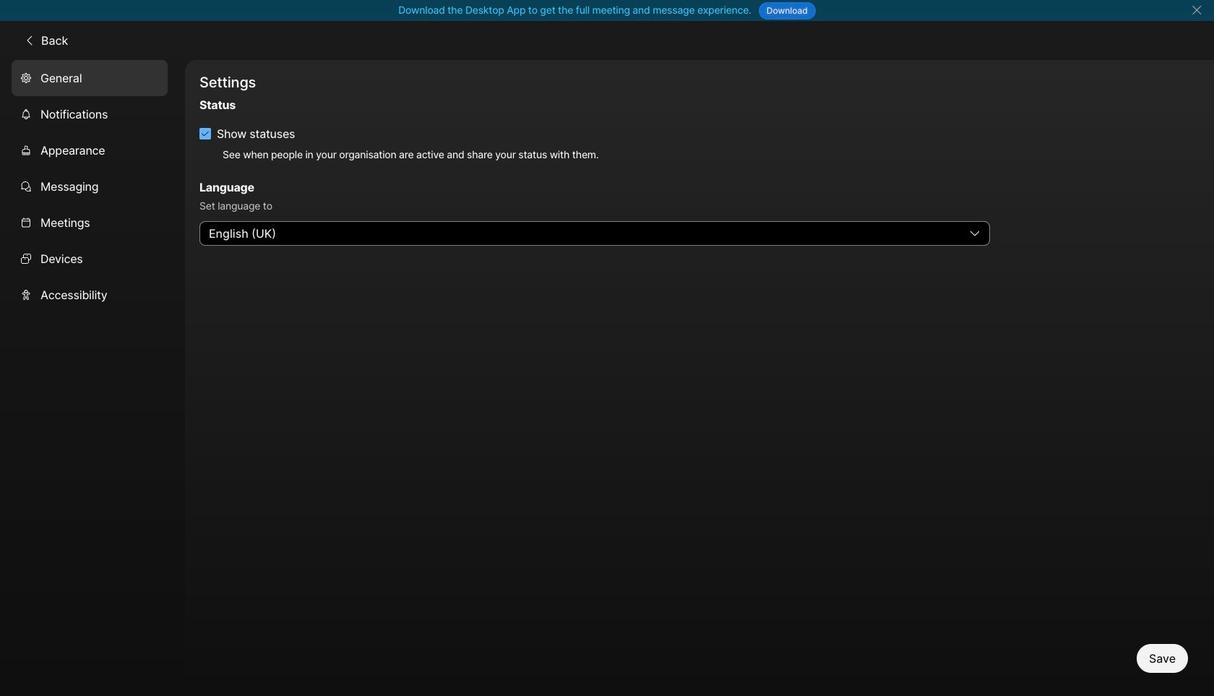 Task type: vqa. For each thing, say whether or not it's contained in the screenshot.
the Meetings tab
yes



Task type: locate. For each thing, give the bounding box(es) containing it.
cancel_16 image
[[1192, 4, 1203, 16]]

notifications tab
[[12, 96, 168, 132]]

settings navigation
[[0, 60, 185, 696]]

meetings tab
[[12, 204, 168, 241]]



Task type: describe. For each thing, give the bounding box(es) containing it.
accessibility tab
[[12, 277, 168, 313]]

general tab
[[12, 60, 168, 96]]

appearance tab
[[12, 132, 168, 168]]

devices tab
[[12, 241, 168, 277]]

messaging tab
[[12, 168, 168, 204]]



